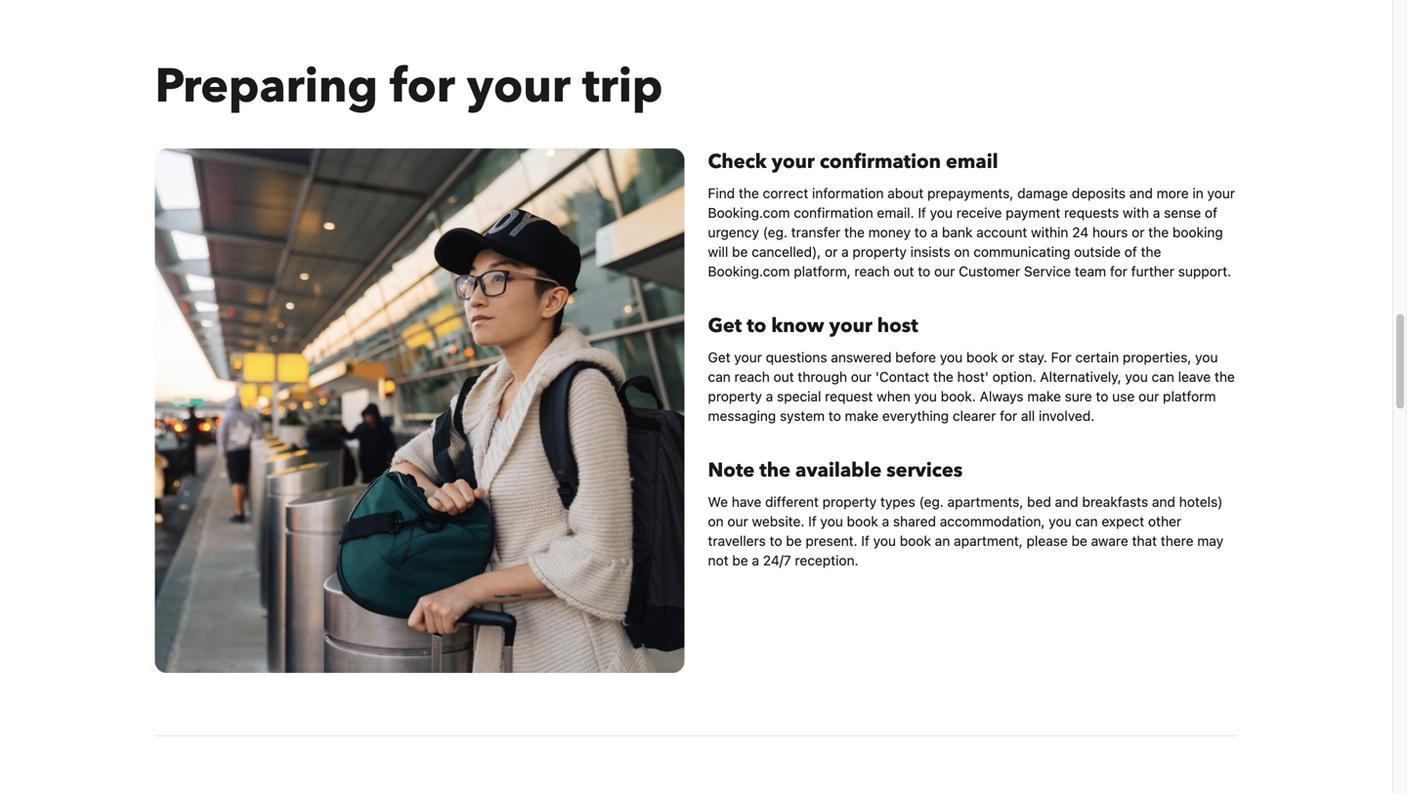 Task type: describe. For each thing, give the bounding box(es) containing it.
the right find
[[739, 185, 759, 201]]

other
[[1149, 514, 1182, 530]]

everything
[[883, 408, 949, 424]]

you up host'
[[940, 349, 963, 365]]

information
[[812, 185, 884, 201]]

find
[[708, 185, 735, 201]]

get to know your host get your questions answered before you book or stay. for certain properties, you can reach out through our 'contact the host' option. alternatively, you can leave the property a special request when you book. always make sure to use our platform messaging system to make everything clearer for all involved.
[[708, 313, 1235, 424]]

and for email
[[1130, 185, 1153, 201]]

system
[[780, 408, 825, 424]]

questions
[[766, 349, 828, 365]]

money
[[869, 224, 911, 240]]

there
[[1161, 533, 1194, 549]]

trip
[[582, 55, 663, 119]]

customer
[[959, 263, 1021, 279]]

if for confirmation
[[918, 205, 927, 221]]

2 horizontal spatial can
[[1152, 369, 1175, 385]]

24/7
[[763, 553, 792, 569]]

hours
[[1093, 224, 1128, 240]]

the left money
[[845, 224, 865, 240]]

types
[[881, 494, 916, 510]]

correct
[[763, 185, 809, 201]]

all
[[1021, 408, 1035, 424]]

0 horizontal spatial make
[[845, 408, 879, 424]]

can inside note the available services we have different property types (eg. apartments, bed and breakfasts and hotels) on our website. if you book a shared accommodation, you can expect other travellers to be present. if you book an apartment, please be aware that there may not be a 24/7 reception.
[[1076, 514, 1098, 530]]

hotels)
[[1180, 494, 1223, 510]]

the up 'book.'
[[934, 369, 954, 385]]

clearer
[[953, 408, 997, 424]]

services
[[887, 457, 963, 484]]

alternatively,
[[1040, 369, 1122, 385]]

for inside check your confirmation email find the correct information about prepayments, damage deposits and more in your booking.com confirmation email. if you receive payment requests with a sense of urgency (eg. transfer the money to a bank account within 24 hours or the booking will be cancelled), or a property insists on communicating outside of the booking.com platform, reach out to our customer service team for further support.
[[1110, 263, 1128, 279]]

(eg. inside check your confirmation email find the correct information about prepayments, damage deposits and more in your booking.com confirmation email. if you receive payment requests with a sense of urgency (eg. transfer the money to a bank account within 24 hours or the booking will be cancelled), or a property insists on communicating outside of the booking.com platform, reach out to our customer service team for further support.
[[763, 224, 788, 240]]

host
[[878, 313, 919, 340]]

sense
[[1164, 205, 1202, 221]]

payment
[[1006, 205, 1061, 221]]

special
[[777, 388, 822, 405]]

involved.
[[1039, 408, 1095, 424]]

messaging
[[708, 408, 776, 424]]

the up further on the right of page
[[1141, 244, 1162, 260]]

not
[[708, 553, 729, 569]]

always
[[980, 388, 1024, 405]]

outside
[[1075, 244, 1121, 260]]

aware
[[1092, 533, 1129, 549]]

our down answered on the right of the page
[[851, 369, 872, 385]]

further
[[1132, 263, 1175, 279]]

(eg. inside note the available services we have different property types (eg. apartments, bed and breakfasts and hotels) on our website. if you book a shared accommodation, you can expect other travellers to be present. if you book an apartment, please be aware that there may not be a 24/7 reception.
[[919, 494, 944, 510]]

travellers
[[708, 533, 766, 549]]

0 horizontal spatial book
[[847, 514, 879, 530]]

property inside note the available services we have different property types (eg. apartments, bed and breakfasts and hotels) on our website. if you book a shared accommodation, you can expect other travellers to be present. if you book an apartment, please be aware that there may not be a 24/7 reception.
[[823, 494, 877, 510]]

certain
[[1076, 349, 1120, 365]]

be inside check your confirmation email find the correct information about prepayments, damage deposits and more in your booking.com confirmation email. if you receive payment requests with a sense of urgency (eg. transfer the money to a bank account within 24 hours or the booking will be cancelled), or a property insists on communicating outside of the booking.com platform, reach out to our customer service team for further support.
[[732, 244, 748, 260]]

through
[[798, 369, 848, 385]]

to up insists
[[915, 224, 927, 240]]

note the available services we have different property types (eg. apartments, bed and breakfasts and hotels) on our website. if you book a shared accommodation, you can expect other travellers to be present. if you book an apartment, please be aware that there may not be a 24/7 reception.
[[708, 457, 1224, 569]]

cancelled),
[[752, 244, 821, 260]]

available
[[796, 457, 882, 484]]

on inside note the available services we have different property types (eg. apartments, bed and breakfasts and hotels) on our website. if you book a shared accommodation, you can expect other travellers to be present. if you book an apartment, please be aware that there may not be a 24/7 reception.
[[708, 514, 724, 530]]

to left know
[[747, 313, 767, 340]]

about
[[888, 185, 924, 201]]

property inside check your confirmation email find the correct information about prepayments, damage deposits and more in your booking.com confirmation email. if you receive payment requests with a sense of urgency (eg. transfer the money to a bank account within 24 hours or the booking will be cancelled), or a property insists on communicating outside of the booking.com platform, reach out to our customer service team for further support.
[[853, 244, 907, 260]]

note
[[708, 457, 755, 484]]

urgency
[[708, 224, 759, 240]]

2 get from the top
[[708, 349, 731, 365]]

communicating
[[974, 244, 1071, 260]]

property inside get to know your host get your questions answered before you book or stay. for certain properties, you can reach out through our 'contact the host' option. alternatively, you can leave the property a special request when you book. always make sure to use our platform messaging system to make everything clearer for all involved.
[[708, 388, 762, 405]]

reach inside get to know your host get your questions answered before you book or stay. for certain properties, you can reach out through our 'contact the host' option. alternatively, you can leave the property a special request when you book. always make sure to use our platform messaging system to make everything clearer for all involved.
[[735, 369, 770, 385]]

out inside get to know your host get your questions answered before you book or stay. for certain properties, you can reach out through our 'contact the host' option. alternatively, you can leave the property a special request when you book. always make sure to use our platform messaging system to make everything clearer for all involved.
[[774, 369, 794, 385]]

you up everything on the bottom
[[915, 388, 937, 405]]

a left "24/7"
[[752, 553, 760, 569]]

an
[[935, 533, 950, 549]]

more
[[1157, 185, 1189, 201]]

requests
[[1065, 205, 1119, 221]]

to left use
[[1096, 388, 1109, 405]]

leave
[[1179, 369, 1211, 385]]

the down with
[[1149, 224, 1169, 240]]

for inside get to know your host get your questions answered before you book or stay. for certain properties, you can reach out through our 'contact the host' option. alternatively, you can leave the property a special request when you book. always make sure to use our platform messaging system to make everything clearer for all involved.
[[1000, 408, 1018, 424]]

reach inside check your confirmation email find the correct information about prepayments, damage deposits and more in your booking.com confirmation email. if you receive payment requests with a sense of urgency (eg. transfer the money to a bank account within 24 hours or the booking will be cancelled), or a property insists on communicating outside of the booking.com platform, reach out to our customer service team for further support.
[[855, 263, 890, 279]]

booking
[[1173, 224, 1224, 240]]

prepayments,
[[928, 185, 1014, 201]]

1 get from the top
[[708, 313, 742, 340]]

properties,
[[1123, 349, 1192, 365]]

request
[[825, 388, 873, 405]]

that
[[1133, 533, 1157, 549]]

preparing
[[155, 55, 378, 119]]

1 horizontal spatial if
[[862, 533, 870, 549]]

insists
[[911, 244, 951, 260]]

reception.
[[795, 553, 859, 569]]

our inside check your confirmation email find the correct information about prepayments, damage deposits and more in your booking.com confirmation email. if you receive payment requests with a sense of urgency (eg. transfer the money to a bank account within 24 hours or the booking will be cancelled), or a property insists on communicating outside of the booking.com platform, reach out to our customer service team for further support.
[[935, 263, 955, 279]]

you up present.
[[821, 514, 843, 530]]

a right with
[[1153, 205, 1161, 221]]

platform
[[1163, 388, 1217, 405]]

stay.
[[1019, 349, 1048, 365]]

shared
[[893, 514, 937, 530]]

damage
[[1018, 185, 1068, 201]]

with
[[1123, 205, 1150, 221]]

before
[[896, 349, 937, 365]]

you down shared
[[874, 533, 896, 549]]

check
[[708, 148, 767, 175]]

0 vertical spatial confirmation
[[820, 148, 941, 175]]

or inside get to know your host get your questions answered before you book or stay. for certain properties, you can reach out through our 'contact the host' option. alternatively, you can leave the property a special request when you book. always make sure to use our platform messaging system to make everything clearer for all involved.
[[1002, 349, 1015, 365]]

within
[[1031, 224, 1069, 240]]

be down "website."
[[786, 533, 802, 549]]



Task type: locate. For each thing, give the bounding box(es) containing it.
0 horizontal spatial or
[[825, 244, 838, 260]]

1 vertical spatial (eg.
[[919, 494, 944, 510]]

0 horizontal spatial on
[[708, 514, 724, 530]]

our inside note the available services we have different property types (eg. apartments, bed and breakfasts and hotels) on our website. if you book a shared accommodation, you can expect other travellers to be present. if you book an apartment, please be aware that there may not be a 24/7 reception.
[[728, 514, 749, 530]]

2 vertical spatial if
[[862, 533, 870, 549]]

1 vertical spatial get
[[708, 349, 731, 365]]

if up present.
[[809, 514, 817, 530]]

1 horizontal spatial out
[[894, 263, 915, 279]]

when
[[877, 388, 911, 405]]

make down request
[[845, 408, 879, 424]]

0 vertical spatial get
[[708, 313, 742, 340]]

apartment,
[[954, 533, 1023, 549]]

on down we
[[708, 514, 724, 530]]

1 horizontal spatial on
[[954, 244, 970, 260]]

answered
[[831, 349, 892, 365]]

breakfasts
[[1083, 494, 1149, 510]]

account
[[977, 224, 1028, 240]]

1 vertical spatial booking.com
[[708, 263, 790, 279]]

the inside note the available services we have different property types (eg. apartments, bed and breakfasts and hotels) on our website. if you book a shared accommodation, you can expect other travellers to be present. if you book an apartment, please be aware that there may not be a 24/7 reception.
[[760, 457, 791, 484]]

a down types
[[882, 514, 890, 530]]

2 vertical spatial property
[[823, 494, 877, 510]]

1 vertical spatial of
[[1125, 244, 1138, 260]]

can up aware
[[1076, 514, 1098, 530]]

(eg.
[[763, 224, 788, 240], [919, 494, 944, 510]]

book up present.
[[847, 514, 879, 530]]

preparing for your trip
[[155, 55, 663, 119]]

expect
[[1102, 514, 1145, 530]]

of
[[1205, 205, 1218, 221], [1125, 244, 1138, 260]]

property
[[853, 244, 907, 260], [708, 388, 762, 405], [823, 494, 877, 510]]

website.
[[752, 514, 805, 530]]

(eg. up shared
[[919, 494, 944, 510]]

be down travellers
[[733, 553, 748, 569]]

can
[[708, 369, 731, 385], [1152, 369, 1175, 385], [1076, 514, 1098, 530]]

please
[[1027, 533, 1068, 549]]

0 vertical spatial booking.com
[[708, 205, 790, 221]]

will
[[708, 244, 729, 260]]

and right bed
[[1055, 494, 1079, 510]]

1 vertical spatial make
[[845, 408, 879, 424]]

1 vertical spatial book
[[847, 514, 879, 530]]

and up with
[[1130, 185, 1153, 201]]

and up other at the bottom right of page
[[1152, 494, 1176, 510]]

property down money
[[853, 244, 907, 260]]

or up option.
[[1002, 349, 1015, 365]]

1 horizontal spatial of
[[1205, 205, 1218, 221]]

1 booking.com from the top
[[708, 205, 790, 221]]

be down "urgency"
[[732, 244, 748, 260]]

get
[[708, 313, 742, 340], [708, 349, 731, 365]]

0 vertical spatial book
[[967, 349, 998, 365]]

our right use
[[1139, 388, 1160, 405]]

1 horizontal spatial reach
[[855, 263, 890, 279]]

host'
[[958, 369, 989, 385]]

2 horizontal spatial if
[[918, 205, 927, 221]]

reach
[[855, 263, 890, 279], [735, 369, 770, 385]]

have
[[732, 494, 762, 510]]

if right present.
[[862, 533, 870, 549]]

booking.com up "urgency"
[[708, 205, 790, 221]]

a inside get to know your host get your questions answered before you book or stay. for certain properties, you can reach out through our 'contact the host' option. alternatively, you can leave the property a special request when you book. always make sure to use our platform messaging system to make everything clearer for all involved.
[[766, 388, 774, 405]]

2 horizontal spatial for
[[1110, 263, 1128, 279]]

be left aware
[[1072, 533, 1088, 549]]

email.
[[877, 205, 915, 221]]

present.
[[806, 533, 858, 549]]

2 booking.com from the top
[[708, 263, 790, 279]]

if for available
[[809, 514, 817, 530]]

know
[[772, 313, 825, 340]]

to down insists
[[918, 263, 931, 279]]

be
[[732, 244, 748, 260], [786, 533, 802, 549], [1072, 533, 1088, 549], [733, 553, 748, 569]]

book
[[967, 349, 998, 365], [847, 514, 879, 530], [900, 533, 932, 549]]

2 horizontal spatial book
[[967, 349, 998, 365]]

1 vertical spatial out
[[774, 369, 794, 385]]

use
[[1113, 388, 1135, 405]]

book down shared
[[900, 533, 932, 549]]

email
[[946, 148, 999, 175]]

0 horizontal spatial for
[[390, 55, 455, 119]]

bed
[[1027, 494, 1052, 510]]

of down hours
[[1125, 244, 1138, 260]]

book.
[[941, 388, 976, 405]]

receive
[[957, 205, 1002, 221]]

1 horizontal spatial for
[[1000, 408, 1018, 424]]

in
[[1193, 185, 1204, 201]]

confirmation down information
[[794, 205, 874, 221]]

get left know
[[708, 313, 742, 340]]

may
[[1198, 533, 1224, 549]]

2 horizontal spatial or
[[1132, 224, 1145, 240]]

apartments,
[[948, 494, 1024, 510]]

out down insists
[[894, 263, 915, 279]]

out inside check your confirmation email find the correct information about prepayments, damage deposits and more in your booking.com confirmation email. if you receive payment requests with a sense of urgency (eg. transfer the money to a bank account within 24 hours or the booking will be cancelled), or a property insists on communicating outside of the booking.com platform, reach out to our customer service team for further support.
[[894, 263, 915, 279]]

0 vertical spatial reach
[[855, 263, 890, 279]]

2 vertical spatial or
[[1002, 349, 1015, 365]]

to up "24/7"
[[770, 533, 783, 549]]

check your confirmation email find the correct information about prepayments, damage deposits and more in your booking.com confirmation email. if you receive payment requests with a sense of urgency (eg. transfer the money to a bank account within 24 hours or the booking will be cancelled), or a property insists on communicating outside of the booking.com platform, reach out to our customer service team for further support.
[[708, 148, 1236, 279]]

0 vertical spatial on
[[954, 244, 970, 260]]

booking.com
[[708, 205, 790, 221], [708, 263, 790, 279]]

on inside check your confirmation email find the correct information about prepayments, damage deposits and more in your booking.com confirmation email. if you receive payment requests with a sense of urgency (eg. transfer the money to a bank account within 24 hours or the booking will be cancelled), or a property insists on communicating outside of the booking.com platform, reach out to our customer service team for further support.
[[954, 244, 970, 260]]

on down bank
[[954, 244, 970, 260]]

traveller prepared to leave the airport image
[[155, 148, 685, 673]]

0 horizontal spatial out
[[774, 369, 794, 385]]

0 vertical spatial make
[[1028, 388, 1061, 405]]

1 vertical spatial if
[[809, 514, 817, 530]]

1 horizontal spatial (eg.
[[919, 494, 944, 510]]

reach down money
[[855, 263, 890, 279]]

you up bank
[[930, 205, 953, 221]]

out
[[894, 263, 915, 279], [774, 369, 794, 385]]

you up leave
[[1196, 349, 1218, 365]]

out down questions
[[774, 369, 794, 385]]

of up booking
[[1205, 205, 1218, 221]]

a
[[1153, 205, 1161, 221], [931, 224, 939, 240], [842, 244, 849, 260], [766, 388, 774, 405], [882, 514, 890, 530], [752, 553, 760, 569]]

'contact
[[876, 369, 930, 385]]

you up please
[[1049, 514, 1072, 530]]

a left special
[[766, 388, 774, 405]]

0 vertical spatial or
[[1132, 224, 1145, 240]]

booking.com down will
[[708, 263, 790, 279]]

0 vertical spatial of
[[1205, 205, 1218, 221]]

our up travellers
[[728, 514, 749, 530]]

2 vertical spatial book
[[900, 533, 932, 549]]

0 vertical spatial if
[[918, 205, 927, 221]]

0 horizontal spatial can
[[708, 369, 731, 385]]

to down request
[[829, 408, 842, 424]]

0 horizontal spatial (eg.
[[763, 224, 788, 240]]

make up all
[[1028, 388, 1061, 405]]

a up insists
[[931, 224, 939, 240]]

to
[[915, 224, 927, 240], [918, 263, 931, 279], [747, 313, 767, 340], [1096, 388, 1109, 405], [829, 408, 842, 424], [770, 533, 783, 549]]

if
[[918, 205, 927, 221], [809, 514, 817, 530], [862, 533, 870, 549]]

(eg. up cancelled),
[[763, 224, 788, 240]]

1 vertical spatial for
[[1110, 263, 1128, 279]]

0 horizontal spatial reach
[[735, 369, 770, 385]]

you inside check your confirmation email find the correct information about prepayments, damage deposits and more in your booking.com confirmation email. if you receive payment requests with a sense of urgency (eg. transfer the money to a bank account within 24 hours or the booking will be cancelled), or a property insists on communicating outside of the booking.com platform, reach out to our customer service team for further support.
[[930, 205, 953, 221]]

deposits
[[1072, 185, 1126, 201]]

can up messaging
[[708, 369, 731, 385]]

1 vertical spatial property
[[708, 388, 762, 405]]

1 horizontal spatial make
[[1028, 388, 1061, 405]]

accommodation,
[[940, 514, 1045, 530]]

or
[[1132, 224, 1145, 240], [825, 244, 838, 260], [1002, 349, 1015, 365]]

the up different
[[760, 457, 791, 484]]

a up platform,
[[842, 244, 849, 260]]

you
[[930, 205, 953, 221], [940, 349, 963, 365], [1196, 349, 1218, 365], [1126, 369, 1148, 385], [915, 388, 937, 405], [821, 514, 843, 530], [1049, 514, 1072, 530], [874, 533, 896, 549]]

platform,
[[794, 263, 851, 279]]

confirmation
[[820, 148, 941, 175], [794, 205, 874, 221]]

24
[[1073, 224, 1089, 240]]

1 horizontal spatial can
[[1076, 514, 1098, 530]]

different
[[765, 494, 819, 510]]

0 vertical spatial (eg.
[[763, 224, 788, 240]]

to inside note the available services we have different property types (eg. apartments, bed and breakfasts and hotels) on our website. if you book a shared accommodation, you can expect other travellers to be present. if you book an apartment, please be aware that there may not be a 24/7 reception.
[[770, 533, 783, 549]]

we
[[708, 494, 728, 510]]

confirmation up about
[[820, 148, 941, 175]]

bank
[[942, 224, 973, 240]]

get up messaging
[[708, 349, 731, 365]]

and for services
[[1055, 494, 1079, 510]]

book inside get to know your host get your questions answered before you book or stay. for certain properties, you can reach out through our 'contact the host' option. alternatively, you can leave the property a special request when you book. always make sure to use our platform messaging system to make everything clearer for all involved.
[[967, 349, 998, 365]]

0 vertical spatial out
[[894, 263, 915, 279]]

0 horizontal spatial of
[[1125, 244, 1138, 260]]

1 vertical spatial confirmation
[[794, 205, 874, 221]]

you up use
[[1126, 369, 1148, 385]]

2 vertical spatial for
[[1000, 408, 1018, 424]]

reach up messaging
[[735, 369, 770, 385]]

our down insists
[[935, 263, 955, 279]]

the
[[739, 185, 759, 201], [845, 224, 865, 240], [1149, 224, 1169, 240], [1141, 244, 1162, 260], [934, 369, 954, 385], [1215, 369, 1235, 385], [760, 457, 791, 484]]

1 vertical spatial reach
[[735, 369, 770, 385]]

transfer
[[792, 224, 841, 240]]

can down properties, in the top right of the page
[[1152, 369, 1175, 385]]

and
[[1130, 185, 1153, 201], [1055, 494, 1079, 510], [1152, 494, 1176, 510]]

0 vertical spatial for
[[390, 55, 455, 119]]

1 horizontal spatial book
[[900, 533, 932, 549]]

book up host'
[[967, 349, 998, 365]]

or down with
[[1132, 224, 1145, 240]]

make
[[1028, 388, 1061, 405], [845, 408, 879, 424]]

service
[[1024, 263, 1071, 279]]

support.
[[1179, 263, 1232, 279]]

1 vertical spatial or
[[825, 244, 838, 260]]

0 horizontal spatial if
[[809, 514, 817, 530]]

if inside check your confirmation email find the correct information about prepayments, damage deposits and more in your booking.com confirmation email. if you receive payment requests with a sense of urgency (eg. transfer the money to a bank account within 24 hours or the booking will be cancelled), or a property insists on communicating outside of the booking.com platform, reach out to our customer service team for further support.
[[918, 205, 927, 221]]

sure
[[1065, 388, 1093, 405]]

or up platform,
[[825, 244, 838, 260]]

0 vertical spatial property
[[853, 244, 907, 260]]

1 horizontal spatial or
[[1002, 349, 1015, 365]]

for
[[1051, 349, 1072, 365]]

team
[[1075, 263, 1107, 279]]

if down about
[[918, 205, 927, 221]]

1 vertical spatial on
[[708, 514, 724, 530]]

property up messaging
[[708, 388, 762, 405]]

our
[[935, 263, 955, 279], [851, 369, 872, 385], [1139, 388, 1160, 405], [728, 514, 749, 530]]

your
[[467, 55, 571, 119], [772, 148, 815, 175], [1208, 185, 1236, 201], [830, 313, 873, 340], [734, 349, 762, 365]]

the right leave
[[1215, 369, 1235, 385]]

property down available
[[823, 494, 877, 510]]

option.
[[993, 369, 1037, 385]]

and inside check your confirmation email find the correct information about prepayments, damage deposits and more in your booking.com confirmation email. if you receive payment requests with a sense of urgency (eg. transfer the money to a bank account within 24 hours or the booking will be cancelled), or a property insists on communicating outside of the booking.com platform, reach out to our customer service team for further support.
[[1130, 185, 1153, 201]]



Task type: vqa. For each thing, say whether or not it's contained in the screenshot.
See within the button
no



